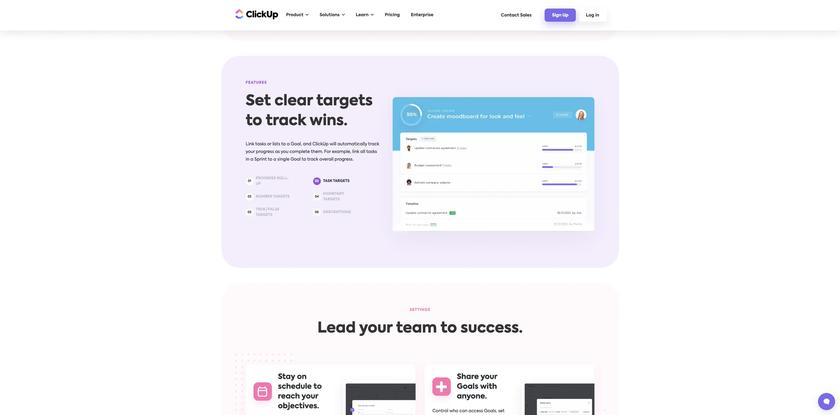 Task type: describe. For each thing, give the bounding box(es) containing it.
log in
[[586, 13, 599, 17]]

on
[[297, 374, 307, 381]]

enterprise link
[[408, 9, 437, 21]]

pricing link
[[382, 9, 403, 21]]

goal,
[[291, 142, 302, 147]]

will
[[330, 142, 336, 147]]

sign up button
[[545, 9, 576, 22]]

all
[[360, 150, 365, 154]]

log
[[586, 13, 594, 17]]

goal
[[291, 158, 301, 162]]

track inside 'set clear targets to track wins.'
[[266, 114, 306, 129]]

team
[[396, 322, 437, 337]]

up
[[563, 13, 569, 17]]

solutions
[[320, 13, 340, 17]]

1 horizontal spatial tasks
[[366, 150, 377, 154]]

contact sales button
[[498, 10, 535, 20]]

stay
[[278, 374, 295, 381]]

who
[[449, 410, 458, 414]]

true/false targets
[[256, 208, 279, 217]]

progress.
[[335, 158, 354, 162]]

reach
[[278, 393, 300, 401]]

sales
[[520, 13, 532, 17]]

or
[[267, 142, 271, 147]]

share your goals with anyone.
[[457, 374, 497, 401]]

for
[[324, 150, 331, 154]]

your inside link tasks or lists to a goal, and clickup will automatically track your progress as you complete them. for example, link all tasks in a sprint to a single goal to track overall progress.
[[246, 150, 255, 154]]

contact sales
[[501, 13, 532, 17]]

control who can access goals, set
[[432, 410, 505, 416]]

1 horizontal spatial a
[[273, 158, 276, 162]]

log in link
[[579, 9, 607, 22]]

2 horizontal spatial track
[[368, 142, 379, 147]]

number targets
[[256, 195, 290, 199]]

targets for task targets
[[333, 180, 350, 183]]

access
[[468, 410, 483, 414]]

up
[[256, 182, 261, 186]]

clickup
[[312, 142, 329, 147]]

0 horizontal spatial a
[[251, 158, 253, 162]]

control
[[432, 410, 448, 414]]

contact
[[501, 13, 519, 17]]

and
[[303, 142, 311, 147]]

task
[[323, 180, 332, 183]]

automatically
[[338, 142, 367, 147]]

example,
[[332, 150, 351, 154]]

your inside stay on schedule to reach your objectives.
[[301, 393, 318, 401]]

goals image
[[393, 97, 594, 235]]

schedule
[[278, 384, 312, 391]]

monetary
[[323, 193, 344, 196]]

clear
[[275, 94, 313, 109]]

goals
[[457, 384, 478, 391]]

schedule.png image
[[343, 381, 428, 416]]

to inside stay on schedule to reach your objectives.
[[313, 384, 322, 391]]

overall
[[319, 158, 334, 162]]

link
[[246, 142, 254, 147]]

sign up
[[552, 13, 569, 17]]

as
[[275, 150, 280, 154]]

complete
[[290, 150, 310, 154]]

targets for monetary targets
[[323, 198, 340, 202]]

share
[[457, 374, 479, 381]]



Task type: vqa. For each thing, say whether or not it's contained in the screenshot.
WORKS
no



Task type: locate. For each thing, give the bounding box(es) containing it.
targets inside monetary targets
[[323, 198, 340, 202]]

set clear targets to track wins.
[[246, 94, 373, 129]]

product
[[286, 13, 303, 17]]

with
[[480, 384, 497, 391]]

set
[[246, 94, 271, 109]]

number
[[256, 195, 272, 199]]

0 vertical spatial tasks
[[255, 142, 266, 147]]

targets down monetary
[[323, 198, 340, 202]]

a left sprint
[[251, 158, 253, 162]]

link tasks or lists to a goal, and clickup will automatically track your progress as you complete them. for example, link all tasks in a sprint to a single goal to track overall progress.
[[246, 142, 379, 162]]

tasks
[[255, 142, 266, 147], [366, 150, 377, 154]]

objectives.
[[278, 403, 319, 411]]

targets right task
[[333, 180, 350, 183]]

anyone.
[[457, 393, 487, 401]]

in left sprint
[[246, 158, 249, 162]]

targets down true/false
[[256, 214, 273, 217]]

success.
[[461, 322, 523, 337]]

to
[[246, 114, 262, 129], [281, 142, 286, 147], [268, 158, 272, 162], [302, 158, 306, 162], [441, 322, 457, 337], [313, 384, 322, 391]]

targets right the number
[[273, 195, 290, 199]]

targets
[[333, 180, 350, 183], [273, 195, 290, 199], [323, 198, 340, 202], [256, 214, 273, 217]]

track
[[266, 114, 306, 129], [368, 142, 379, 147], [307, 158, 318, 162]]

2 horizontal spatial a
[[287, 142, 290, 147]]

stay on schedule to reach your objectives.
[[278, 374, 322, 411]]

solutions button
[[317, 9, 348, 21]]

track down clear
[[266, 114, 306, 129]]

pricing
[[385, 13, 400, 17]]

a down the as
[[273, 158, 276, 162]]

features
[[246, 81, 267, 85]]

settings
[[410, 309, 430, 312]]

1 vertical spatial tasks
[[366, 150, 377, 154]]

product button
[[283, 9, 312, 21]]

monetary targets
[[323, 193, 344, 202]]

targets
[[316, 94, 373, 109]]

a
[[287, 142, 290, 147], [251, 158, 253, 162], [273, 158, 276, 162]]

sharing.png image
[[522, 381, 607, 416]]

your inside share your goals with anyone.
[[481, 374, 497, 381]]

true/false
[[256, 208, 279, 212]]

progress roll- up
[[256, 177, 289, 186]]

progress
[[256, 150, 274, 154]]

in inside link tasks or lists to a goal, and clickup will automatically track your progress as you complete them. for example, link all tasks in a sprint to a single goal to track overall progress.
[[246, 158, 249, 162]]

wins.
[[310, 114, 348, 129]]

single
[[277, 158, 290, 162]]

0 vertical spatial in
[[595, 13, 599, 17]]

0 horizontal spatial track
[[266, 114, 306, 129]]

a left "goal,"
[[287, 142, 290, 147]]

targets inside true/false targets
[[256, 214, 273, 217]]

goals,
[[484, 410, 497, 414]]

sprint
[[254, 158, 267, 162]]

to inside 'set clear targets to track wins.'
[[246, 114, 262, 129]]

track down them.
[[307, 158, 318, 162]]

0 vertical spatial track
[[266, 114, 306, 129]]

learn button
[[353, 9, 377, 21]]

enterprise
[[411, 13, 433, 17]]

targets for true/false targets
[[256, 214, 273, 217]]

1 horizontal spatial track
[[307, 158, 318, 162]]

you
[[281, 150, 289, 154]]

learn
[[356, 13, 369, 17]]

can
[[459, 410, 467, 414]]

lead your team to success.
[[317, 322, 523, 337]]

tasks right all
[[366, 150, 377, 154]]

1 vertical spatial in
[[246, 158, 249, 162]]

lead
[[317, 322, 356, 337]]

lists
[[273, 142, 280, 147]]

task targets
[[323, 180, 350, 183]]

targets for number targets
[[273, 195, 290, 199]]

roll-
[[277, 177, 289, 181]]

2 vertical spatial track
[[307, 158, 318, 162]]

in right the log
[[595, 13, 599, 17]]

set
[[498, 410, 505, 414]]

your
[[246, 150, 255, 154], [359, 322, 393, 337], [481, 374, 497, 381], [301, 393, 318, 401]]

in
[[595, 13, 599, 17], [246, 158, 249, 162]]

link
[[352, 150, 359, 154]]

clickup image
[[234, 8, 278, 20]]

track right automatically
[[368, 142, 379, 147]]

0 horizontal spatial tasks
[[255, 142, 266, 147]]

0 horizontal spatial in
[[246, 158, 249, 162]]

them.
[[311, 150, 323, 154]]

1 vertical spatial track
[[368, 142, 379, 147]]

descriptions
[[323, 211, 351, 215]]

sign
[[552, 13, 562, 17]]

1 horizontal spatial in
[[595, 13, 599, 17]]

tasks left or
[[255, 142, 266, 147]]

progress
[[256, 177, 276, 181]]



